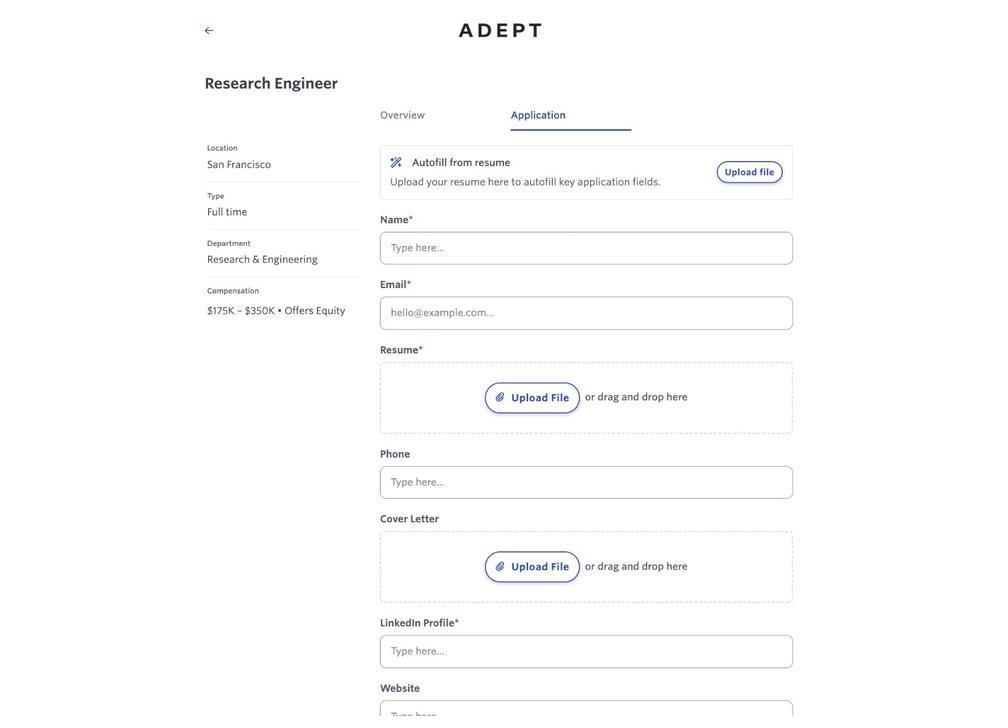Task type: describe. For each thing, give the bounding box(es) containing it.
hello@example.com... email field
[[380, 297, 793, 330]]

1 type here... text field from the top
[[380, 232, 793, 264]]

2 type here... text field from the top
[[380, 466, 793, 499]]

back to adept.ai's job listings image
[[205, 25, 213, 35]]



Task type: locate. For each thing, give the bounding box(es) containing it.
adept.ai image
[[445, 10, 555, 51]]

tab list
[[370, 108, 803, 130]]

tab panel
[[370, 130, 803, 716]]

4 type here... text field from the top
[[380, 700, 793, 716]]

3 type here... text field from the top
[[380, 635, 793, 668]]

Type here... text field
[[380, 232, 793, 264], [380, 466, 793, 499], [380, 635, 793, 668], [380, 700, 793, 716]]



Task type: vqa. For each thing, say whether or not it's contained in the screenshot.
tab panel
yes



